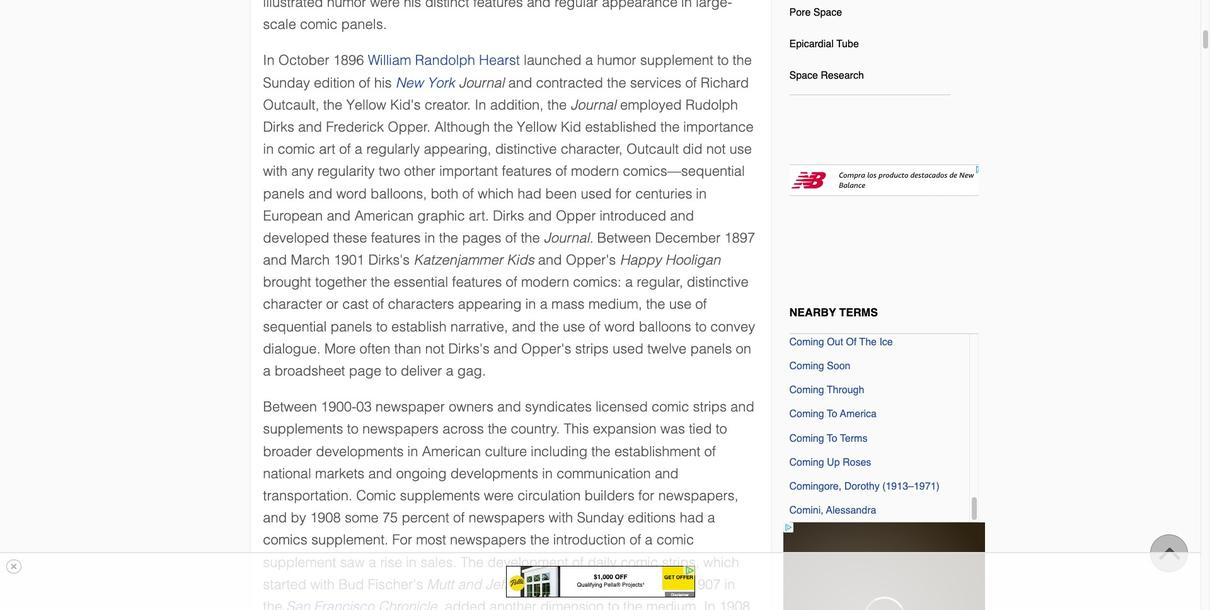 Task type: locate. For each thing, give the bounding box(es) containing it.
for inside employed rudolph dirks and frederick opper. although the yellow kid established the importance in comic art of a regularly appearing, distinctive character, outcault did not use with any regularity two other important features of modern comics—sequential panels and word balloons, both of which had been used for centuries in european and american graphic art. dirks and opper introduced and developed these features in the pages of the
[[615, 186, 632, 201]]

coming up the 'coming soon' link
[[789, 336, 824, 348]]

and up country.
[[497, 399, 521, 415]]

regular,
[[637, 274, 683, 290]]

of up rudolph
[[685, 75, 697, 90]]

american inside the between 1900-03 newspaper owners and syndicates licensed comic strips and supplements to newspapers across the country. this expansion was tied to broader developments in american culture including the establishment of national markets and ongoing developments in communication and transportation. comic supplements were circulation builders for newspapers, and by 1908 some 75 percent of newspapers with sunday editions had a comics supplement. for most newspapers the introduction of a comic supplement saw a rise in sales. the development of daily comic strips, which started with bud fischer's
[[422, 443, 481, 459]]

1 vertical spatial opper's
[[521, 341, 571, 357]]

0 horizontal spatial for
[[615, 186, 632, 201]]

between inside the between 1900-03 newspaper owners and syndicates licensed comic strips and supplements to newspapers across the country. this expansion was tied to broader developments in american culture including the establishment of national markets and ongoing developments in communication and transportation. comic supplements were circulation builders for newspapers, and by 1908 some 75 percent of newspapers with sunday editions had a comics supplement. for most newspapers the introduction of a comic supplement saw a rise in sales. the development of daily comic strips, which started with bud fischer's
[[263, 399, 317, 415]]

2 vertical spatial newspapers
[[450, 532, 526, 548]]

yellow inside and contracted the services of richard outcault, the yellow kid's creator. in addition, the
[[346, 97, 386, 113]]

character,
[[561, 141, 623, 157]]

in left "october"
[[263, 53, 275, 68]]

2 vertical spatial use
[[563, 319, 585, 334]]

of right percent
[[453, 510, 465, 526]]

0 vertical spatial used
[[581, 186, 612, 201]]

coming to america link
[[789, 405, 877, 421]]

1 vertical spatial between
[[263, 399, 317, 415]]

european
[[263, 208, 323, 224]]

word
[[336, 186, 367, 201], [604, 319, 635, 334]]

kid's
[[390, 97, 421, 113]]

newspapers up the
[[450, 532, 526, 548]]

journal.
[[544, 230, 593, 246]]

between for december
[[597, 230, 651, 246]]

with down "circulation"
[[549, 510, 573, 526]]

the inside 'first published in november 1907 in the'
[[263, 599, 282, 610]]

yellow down the addition,
[[517, 119, 557, 135]]

some
[[345, 510, 379, 526]]

1 vertical spatial american
[[422, 443, 481, 459]]

of down kids
[[506, 274, 517, 290]]

and inside and contracted the services of richard outcault, the yellow kid's creator. in addition, the
[[508, 75, 532, 90]]

which
[[478, 186, 514, 201], [703, 554, 739, 570]]

1 horizontal spatial sunday
[[577, 510, 624, 526]]

developments
[[316, 443, 404, 459], [451, 466, 538, 481]]

opper's
[[566, 252, 616, 268], [521, 341, 571, 357]]

sunday up outcault,
[[263, 75, 310, 90]]

0 horizontal spatial distinctive
[[495, 141, 557, 157]]

and up december
[[670, 208, 694, 224]]

0 horizontal spatial in
[[263, 53, 275, 68]]

4 coming from the top
[[789, 409, 824, 420]]

0 horizontal spatial with
[[263, 163, 287, 179]]

newspapers down were on the left bottom of page
[[469, 510, 545, 526]]

1 horizontal spatial panels
[[331, 319, 372, 334]]

1 horizontal spatial developments
[[451, 466, 538, 481]]

1 vertical spatial in
[[475, 97, 486, 113]]

0 horizontal spatial developments
[[316, 443, 404, 459]]

0 horizontal spatial supplement
[[263, 554, 336, 570]]

1 horizontal spatial distinctive
[[687, 274, 749, 290]]

services
[[630, 75, 681, 90]]

yellow inside employed rudolph dirks and frederick opper. although the yellow kid established the importance in comic art of a regularly appearing, distinctive character, outcault did not use with any regularity two other important features of modern comics—sequential panels and word balloons, both of which had been used for centuries in european and american graphic art. dirks and opper introduced and developed these features in the pages of the
[[517, 119, 557, 135]]

strips down the 'medium,'
[[575, 341, 609, 357]]

0 horizontal spatial sunday
[[263, 75, 310, 90]]

of up kids
[[505, 230, 517, 246]]

which inside employed rudolph dirks and frederick opper. although the yellow kid established the importance in comic art of a regularly appearing, distinctive character, outcault did not use with any regularity two other important features of modern comics—sequential panels and word balloons, both of which had been used for centuries in european and american graphic art. dirks and opper introduced and developed these features in the pages of the
[[478, 186, 514, 201]]

0 horizontal spatial word
[[336, 186, 367, 201]]

0 horizontal spatial dirks
[[263, 119, 294, 135]]

0 vertical spatial had
[[518, 186, 541, 201]]

1 vertical spatial dirks
[[493, 208, 524, 224]]

comini,
[[789, 505, 824, 516]]

and up "brought"
[[263, 252, 287, 268]]

to right the tied
[[716, 421, 727, 437]]

in right rise
[[406, 554, 417, 570]]

1 vertical spatial use
[[669, 296, 691, 312]]

developments up markets
[[316, 443, 404, 459]]

coming for coming to america
[[789, 409, 824, 420]]

rise
[[380, 554, 402, 570]]

2 vertical spatial panels
[[690, 341, 732, 357]]

0 vertical spatial for
[[615, 186, 632, 201]]

0 vertical spatial panels
[[263, 186, 305, 201]]

to
[[717, 53, 729, 68], [376, 319, 388, 334], [695, 319, 707, 334], [385, 363, 397, 379], [827, 409, 837, 420], [347, 421, 359, 437], [716, 421, 727, 437], [827, 433, 837, 444]]

coming for coming up roses
[[789, 457, 824, 468]]

hooligan
[[665, 252, 720, 268]]

coming out of the ice
[[789, 336, 893, 348]]

with left bud
[[310, 576, 335, 592]]

humor
[[597, 53, 636, 68]]

establish
[[391, 319, 447, 334]]

0 vertical spatial supplement
[[640, 53, 713, 68]]

1 horizontal spatial word
[[604, 319, 635, 334]]

1 horizontal spatial journal
[[571, 97, 616, 113]]

percent
[[402, 510, 449, 526]]

strips,
[[662, 554, 699, 570]]

regularity
[[317, 163, 375, 179]]

0 vertical spatial not
[[706, 141, 726, 157]]

1 coming from the top
[[789, 336, 824, 348]]

character
[[263, 296, 322, 312]]

were
[[484, 488, 514, 504]]

1 horizontal spatial dirks's
[[448, 341, 490, 357]]

opper's inside brought together the essential features of modern comics: a regular, distinctive character or cast of characters appearing in a mass medium, the use of sequential panels to establish narrative, and the use of word balloons to convey dialogue. more often than not dirks's and opper's strips used twelve panels on a broadsheet page to deliver a gag.
[[521, 341, 571, 357]]

saw
[[340, 554, 365, 570]]

0 vertical spatial features
[[502, 163, 552, 179]]

supplement up services
[[640, 53, 713, 68]]

features up appearing
[[452, 274, 502, 290]]

1897
[[724, 230, 755, 246]]

3 coming from the top
[[789, 385, 824, 396]]

0 vertical spatial supplements
[[263, 421, 343, 437]]

syndicates
[[525, 399, 592, 415]]

1 horizontal spatial in
[[475, 97, 486, 113]]

1 horizontal spatial dirks
[[493, 208, 524, 224]]

comic inside employed rudolph dirks and frederick opper. although the yellow kid established the importance in comic art of a regularly appearing, distinctive character, outcault did not use with any regularity two other important features of modern comics—sequential panels and word balloons, both of which had been used for centuries in european and american graphic art. dirks and opper introduced and developed these features in the pages of the
[[278, 141, 315, 157]]

coming up the "comingore,"
[[789, 457, 824, 468]]

both
[[431, 186, 458, 201]]

0 vertical spatial dirks
[[263, 119, 294, 135]]

graphic
[[417, 208, 465, 224]]

1 vertical spatial used
[[613, 341, 643, 357]]

0 horizontal spatial american
[[354, 208, 414, 224]]

0 vertical spatial yellow
[[346, 97, 386, 113]]

development
[[487, 554, 568, 570]]

supplements up the broader at the left bottom of page
[[263, 421, 343, 437]]

0 horizontal spatial yellow
[[346, 97, 386, 113]]

which up 1907
[[703, 554, 739, 570]]

new york link
[[396, 75, 455, 90]]

had inside the between 1900-03 newspaper owners and syndicates licensed comic strips and supplements to newspapers across the country. this expansion was tied to broader developments in american culture including the establishment of national markets and ongoing developments in communication and transportation. comic supplements were circulation builders for newspapers, and by 1908 some 75 percent of newspapers with sunday editions had a comics supplement. for most newspapers the introduction of a comic supplement saw a rise in sales. the development of daily comic strips, which started with bud fischer's
[[680, 510, 704, 526]]

0 vertical spatial distinctive
[[495, 141, 557, 157]]

0 vertical spatial sunday
[[263, 75, 310, 90]]

0 horizontal spatial had
[[518, 186, 541, 201]]

appearing
[[458, 296, 522, 312]]

strips inside brought together the essential features of modern comics: a regular, distinctive character or cast of characters appearing in a mass medium, the use of sequential panels to establish narrative, and the use of word balloons to convey dialogue. more often than not dirks's and opper's strips used twelve panels on a broadsheet page to deliver a gag.
[[575, 341, 609, 357]]

dirks
[[263, 119, 294, 135], [493, 208, 524, 224]]

owners
[[449, 399, 493, 415]]

used left "twelve"
[[613, 341, 643, 357]]

1 horizontal spatial american
[[422, 443, 481, 459]]

2 horizontal spatial use
[[729, 141, 752, 157]]

a inside launched a humor supplement to the sunday edition of his
[[585, 53, 593, 68]]

terms
[[840, 433, 867, 444]]

coming up coming through 'link'
[[789, 361, 824, 372]]

editions
[[628, 510, 676, 526]]

nearby terms
[[789, 305, 878, 319]]

the
[[461, 554, 484, 570]]

0 vertical spatial space
[[813, 7, 842, 18]]

dirks down outcault,
[[263, 119, 294, 135]]

0 horizontal spatial panels
[[263, 186, 305, 201]]

york
[[427, 75, 455, 90]]

1 vertical spatial supplement
[[263, 554, 336, 570]]

0 vertical spatial dirks's
[[368, 252, 410, 268]]

epicardial tube
[[789, 38, 859, 50]]

jeff,
[[485, 576, 512, 592]]

opper's down mass
[[521, 341, 571, 357]]

american down balloons,
[[354, 208, 414, 224]]

1 vertical spatial not
[[425, 341, 444, 357]]

daily
[[588, 554, 617, 570]]

5 coming from the top
[[789, 433, 824, 444]]

coming inside 'link'
[[789, 385, 824, 396]]

employed rudolph dirks and frederick opper. although the yellow kid established the importance in comic art of a regularly appearing, distinctive character, outcault did not use with any regularity two other important features of modern comics—sequential panels and word balloons, both of which had been used for centuries in european and american graphic art. dirks and opper introduced and developed these features in the pages of the
[[263, 97, 754, 246]]

more
[[324, 341, 356, 357]]

between inside "between december 1897 and march 1901 dirks's"
[[597, 230, 651, 246]]

the right together on the left of page
[[371, 274, 390, 290]]

of left the his
[[359, 75, 370, 90]]

licensed
[[596, 399, 648, 415]]

6 coming from the top
[[789, 457, 824, 468]]

1 horizontal spatial which
[[703, 554, 739, 570]]

word inside brought together the essential features of modern comics: a regular, distinctive character or cast of characters appearing in a mass medium, the use of sequential panels to establish narrative, and the use of word balloons to convey dialogue. more often than not dirks's and opper's strips used twelve panels on a broadsheet page to deliver a gag.
[[604, 319, 635, 334]]

features inside brought together the essential features of modern comics: a regular, distinctive character or cast of characters appearing in a mass medium, the use of sequential panels to establish narrative, and the use of word balloons to convey dialogue. more often than not dirks's and opper's strips used twelve panels on a broadsheet page to deliver a gag.
[[452, 274, 502, 290]]

panels inside employed rudolph dirks and frederick opper. although the yellow kid established the importance in comic art of a regularly appearing, distinctive character, outcault did not use with any regularity two other important features of modern comics—sequential panels and word balloons, both of which had been used for centuries in european and american graphic art. dirks and opper introduced and developed these features in the pages of the
[[263, 186, 305, 201]]

1 vertical spatial dirks's
[[448, 341, 490, 357]]

of down the 'medium,'
[[589, 319, 601, 334]]

cast
[[342, 296, 369, 312]]

0 vertical spatial american
[[354, 208, 414, 224]]

dirks's up essential
[[368, 252, 410, 268]]

the down 'graphic'
[[439, 230, 458, 246]]

newspapers down newspaper
[[362, 421, 439, 437]]

2 horizontal spatial with
[[549, 510, 573, 526]]

and down been
[[528, 208, 552, 224]]

1 vertical spatial features
[[371, 230, 421, 246]]

1 vertical spatial with
[[549, 510, 573, 526]]

dirks right art. on the left
[[493, 208, 524, 224]]

0 vertical spatial newspapers
[[362, 421, 439, 437]]

2 coming from the top
[[789, 361, 824, 372]]

1 horizontal spatial for
[[638, 488, 654, 504]]

0 vertical spatial in
[[263, 53, 275, 68]]

use inside employed rudolph dirks and frederick opper. although the yellow kid established the importance in comic art of a regularly appearing, distinctive character, outcault did not use with any regularity two other important features of modern comics—sequential panels and word balloons, both of which had been used for centuries in european and american graphic art. dirks and opper introduced and developed these features in the pages of the
[[729, 141, 752, 157]]

1 vertical spatial modern
[[521, 274, 569, 290]]

of down hooligan
[[695, 296, 707, 312]]

1 vertical spatial sunday
[[577, 510, 624, 526]]

of inside launched a humor supplement to the sunday edition of his
[[359, 75, 370, 90]]

0 horizontal spatial which
[[478, 186, 514, 201]]

a left humor
[[585, 53, 593, 68]]

coming soon
[[789, 361, 850, 372]]

in down daily
[[607, 576, 617, 592]]

for
[[392, 532, 412, 548]]

and down the
[[458, 576, 482, 592]]

broader
[[263, 443, 312, 459]]

and down journal. at the left top of the page
[[538, 252, 562, 268]]

of down the tied
[[704, 443, 716, 459]]

the down regular,
[[646, 296, 665, 312]]

comingore, dorothy (1913–1971) link
[[789, 477, 940, 493]]

1 horizontal spatial had
[[680, 510, 704, 526]]

0 vertical spatial opper's
[[566, 252, 616, 268]]

first published in november 1907 in the
[[263, 576, 735, 610]]

in down outcault,
[[263, 141, 274, 157]]

word down regularity
[[336, 186, 367, 201]]

1 horizontal spatial not
[[706, 141, 726, 157]]

sunday down builders
[[577, 510, 624, 526]]

1 vertical spatial journal
[[571, 97, 616, 113]]

the up richard
[[733, 53, 752, 68]]

up
[[827, 457, 840, 468]]

had down the newspapers,
[[680, 510, 704, 526]]

1 horizontal spatial yellow
[[517, 119, 557, 135]]

1 horizontal spatial used
[[613, 341, 643, 357]]

0 horizontal spatial supplements
[[263, 421, 343, 437]]

newspaper
[[376, 399, 445, 415]]

october
[[278, 53, 329, 68]]

used up 'opper'
[[581, 186, 612, 201]]

dirks's up gag.
[[448, 341, 490, 357]]

broadsheet
[[275, 363, 345, 379]]

0 vertical spatial between
[[597, 230, 651, 246]]

03
[[356, 399, 372, 415]]

developments up were on the left bottom of page
[[451, 466, 538, 481]]

0 vertical spatial which
[[478, 186, 514, 201]]

advertisement region
[[783, 165, 985, 196], [783, 523, 985, 610], [506, 566, 695, 597]]

expansion
[[593, 421, 657, 437]]

0 vertical spatial word
[[336, 186, 367, 201]]

use up 'balloons'
[[669, 296, 691, 312]]

american
[[354, 208, 414, 224], [422, 443, 481, 459]]

panels up european
[[263, 186, 305, 201]]

other
[[404, 163, 436, 179]]

word inside employed rudolph dirks and frederick opper. although the yellow kid established the importance in comic art of a regularly appearing, distinctive character, outcault did not use with any regularity two other important features of modern comics—sequential panels and word balloons, both of which had been used for centuries in european and american graphic art. dirks and opper introduced and developed these features in the pages of the
[[336, 186, 367, 201]]

0 horizontal spatial used
[[581, 186, 612, 201]]

1 vertical spatial developments
[[451, 466, 538, 481]]

supplement down comics
[[263, 554, 336, 570]]

coming down coming soon
[[789, 385, 824, 396]]

the
[[733, 53, 752, 68], [607, 75, 626, 90], [323, 97, 342, 113], [547, 97, 567, 113], [494, 119, 513, 135], [660, 119, 680, 135], [439, 230, 458, 246], [521, 230, 540, 246], [371, 274, 390, 290], [646, 296, 665, 312], [540, 319, 559, 334], [859, 336, 877, 348], [488, 421, 507, 437], [591, 443, 611, 459], [530, 532, 549, 548], [263, 599, 282, 610]]

journal up kid
[[571, 97, 616, 113]]

soon
[[827, 361, 850, 372]]

to up richard
[[717, 53, 729, 68]]

in down comics—sequential
[[696, 186, 707, 201]]

supplements
[[263, 421, 343, 437], [400, 488, 480, 504]]

to left convey
[[695, 319, 707, 334]]

distinctive down the addition,
[[495, 141, 557, 157]]

the down edition
[[323, 97, 342, 113]]

1 vertical spatial word
[[604, 319, 635, 334]]

1900-
[[321, 399, 356, 415]]

for
[[615, 186, 632, 201], [638, 488, 654, 504]]

1 horizontal spatial supplements
[[400, 488, 480, 504]]

modern inside brought together the essential features of modern comics: a regular, distinctive character or cast of characters appearing in a mass medium, the use of sequential panels to establish narrative, and the use of word balloons to convey dialogue. more often than not dirks's and opper's strips used twelve panels on a broadsheet page to deliver a gag.
[[521, 274, 569, 290]]

between down broadsheet
[[263, 399, 317, 415]]

1 horizontal spatial use
[[669, 296, 691, 312]]

comini, alessandra link
[[789, 501, 876, 517]]

had
[[518, 186, 541, 201], [680, 510, 704, 526]]

epicardial
[[789, 38, 834, 50]]

a down frederick
[[355, 141, 362, 157]]

in up the although
[[475, 97, 486, 113]]

essential
[[394, 274, 448, 290]]

0 vertical spatial strips
[[575, 341, 609, 357]]

in october 1896 william randolph hearst
[[263, 53, 520, 68]]

0 horizontal spatial between
[[263, 399, 317, 415]]

×
[[10, 560, 17, 574]]

modern down character,
[[571, 163, 619, 179]]

panels down convey
[[690, 341, 732, 357]]

mass
[[551, 296, 585, 312]]

and down narrative, at the left of the page
[[493, 341, 517, 357]]

1 horizontal spatial supplement
[[640, 53, 713, 68]]

features down balloons,
[[371, 230, 421, 246]]

1 vertical spatial yellow
[[517, 119, 557, 135]]

american down across on the bottom of page
[[422, 443, 481, 459]]

medium,
[[588, 296, 642, 312]]

the down started
[[263, 599, 282, 610]]

0 horizontal spatial strips
[[575, 341, 609, 357]]

yellow up frederick
[[346, 97, 386, 113]]

in
[[263, 53, 275, 68], [475, 97, 486, 113]]

yellow for kid's
[[346, 97, 386, 113]]

1 vertical spatial strips
[[693, 399, 727, 415]]

1 vertical spatial supplements
[[400, 488, 480, 504]]

edition
[[314, 75, 355, 90]]

0 vertical spatial use
[[729, 141, 752, 157]]

a left gag.
[[446, 363, 454, 379]]

of down editions on the right bottom
[[630, 532, 641, 548]]

and up 'these'
[[327, 208, 351, 224]]

0 vertical spatial with
[[263, 163, 287, 179]]

brought together the essential features of modern comics: a regular, distinctive character or cast of characters appearing in a mass medium, the use of sequential panels to establish narrative, and the use of word balloons to convey dialogue. more often than not dirks's and opper's strips used twelve panels on a broadsheet page to deliver a gag.
[[263, 274, 755, 379]]

2 vertical spatial with
[[310, 576, 335, 592]]

1 horizontal spatial modern
[[571, 163, 619, 179]]

1 horizontal spatial strips
[[693, 399, 727, 415]]

2 vertical spatial features
[[452, 274, 502, 290]]

sunday
[[263, 75, 310, 90], [577, 510, 624, 526]]

of up published
[[572, 554, 584, 570]]

to up coming to terms link
[[827, 409, 837, 420]]

important
[[439, 163, 498, 179]]

0 horizontal spatial modern
[[521, 274, 569, 290]]

used inside employed rudolph dirks and frederick opper. although the yellow kid established the importance in comic art of a regularly appearing, distinctive character, outcault did not use with any regularity two other important features of modern comics—sequential panels and word balloons, both of which had been used for centuries in european and american graphic art. dirks and opper introduced and developed these features in the pages of the
[[581, 186, 612, 201]]

for up introduced
[[615, 186, 632, 201]]

1 vertical spatial which
[[703, 554, 739, 570]]

a inside employed rudolph dirks and frederick opper. although the yellow kid established the importance in comic art of a regularly appearing, distinctive character, outcault did not use with any regularity two other important features of modern comics—sequential panels and word balloons, both of which had been used for centuries in european and american graphic art. dirks and opper introduced and developed these features in the pages of the
[[355, 141, 362, 157]]

between december 1897 and march 1901 dirks's
[[263, 230, 755, 268]]



Task type: vqa. For each thing, say whether or not it's contained in the screenshot.
top supplements
yes



Task type: describe. For each thing, give the bounding box(es) containing it.
of inside and contracted the services of richard outcault, the yellow kid's creator. in addition, the
[[685, 75, 697, 90]]

coming for coming through
[[789, 385, 824, 396]]

circulation
[[518, 488, 581, 504]]

builders
[[585, 488, 634, 504]]

coming for coming to terms
[[789, 433, 824, 444]]

between for 1900-
[[263, 399, 317, 415]]

used inside brought together the essential features of modern comics: a regular, distinctive character or cast of characters appearing in a mass medium, the use of sequential panels to establish narrative, and the use of word balloons to convey dialogue. more often than not dirks's and opper's strips used twelve panels on a broadsheet page to deliver a gag.
[[613, 341, 643, 357]]

william
[[368, 53, 411, 68]]

dirks's inside brought together the essential features of modern comics: a regular, distinctive character or cast of characters appearing in a mass medium, the use of sequential panels to establish narrative, and the use of word balloons to convey dialogue. more often than not dirks's and opper's strips used twelve panels on a broadsheet page to deliver a gag.
[[448, 341, 490, 357]]

comingore, dorothy (1913–1971)
[[789, 481, 940, 492]]

1 vertical spatial space
[[789, 70, 818, 81]]

to left terms
[[827, 433, 837, 444]]

regularly
[[366, 141, 420, 157]]

coming out of the ice link
[[789, 333, 893, 348]]

two
[[379, 163, 400, 179]]

pore space
[[789, 7, 842, 18]]

and down establishment
[[655, 466, 679, 481]]

in up "circulation"
[[542, 466, 553, 481]]

1907
[[690, 576, 721, 592]]

newspapers,
[[658, 488, 738, 504]]

a left rise
[[369, 554, 376, 570]]

to up often
[[376, 319, 388, 334]]

this
[[564, 421, 589, 437]]

outcault
[[626, 141, 679, 157]]

a down editions on the right bottom
[[645, 532, 653, 548]]

which inside the between 1900-03 newspaper owners and syndicates licensed comic strips and supplements to newspapers across the country. this expansion was tied to broader developments in american culture including the establishment of national markets and ongoing developments in communication and transportation. comic supplements were circulation builders for newspapers, and by 1908 some 75 percent of newspapers with sunday editions had a comics supplement. for most newspapers the introduction of a comic supplement saw a rise in sales. the development of daily comic strips, which started with bud fischer's
[[703, 554, 739, 570]]

march
[[291, 252, 330, 268]]

distinctive inside brought together the essential features of modern comics: a regular, distinctive character or cast of characters appearing in a mass medium, the use of sequential panels to establish narrative, and the use of word balloons to convey dialogue. more often than not dirks's and opper's strips used twelve panels on a broadsheet page to deliver a gag.
[[687, 274, 749, 290]]

transportation.
[[263, 488, 352, 504]]

the down humor
[[607, 75, 626, 90]]

twelve
[[647, 341, 687, 357]]

to down 03
[[347, 421, 359, 437]]

by
[[291, 510, 306, 526]]

supplement inside launched a humor supplement to the sunday edition of his
[[640, 53, 713, 68]]

across
[[443, 421, 484, 437]]

appearing,
[[424, 141, 491, 157]]

and up art
[[298, 119, 322, 135]]

epicardial tube link
[[789, 33, 859, 60]]

richard
[[701, 75, 749, 90]]

and down the any
[[308, 186, 332, 201]]

or
[[326, 296, 339, 312]]

to right the page
[[385, 363, 397, 379]]

and inside "between december 1897 and march 1901 dirks's"
[[263, 252, 287, 268]]

new
[[396, 75, 423, 90]]

1 horizontal spatial with
[[310, 576, 335, 592]]

0 horizontal spatial use
[[563, 319, 585, 334]]

national
[[263, 466, 311, 481]]

of down the important at the left top
[[462, 186, 474, 201]]

and up the comic
[[368, 466, 392, 481]]

coming up roses
[[789, 457, 871, 468]]

strips inside the between 1900-03 newspaper owners and syndicates licensed comic strips and supplements to newspapers across the country. this expansion was tied to broader developments in american culture including the establishment of national markets and ongoing developments in communication and transportation. comic supplements were circulation builders for newspapers, and by 1908 some 75 percent of newspapers with sunday editions had a comics supplement. for most newspapers the introduction of a comic supplement saw a rise in sales. the development of daily comic strips, which started with bud fischer's
[[693, 399, 727, 415]]

not inside brought together the essential features of modern comics: a regular, distinctive character or cast of characters appearing in a mass medium, the use of sequential panels to establish narrative, and the use of word balloons to convey dialogue. more often than not dirks's and opper's strips used twelve panels on a broadsheet page to deliver a gag.
[[425, 341, 444, 357]]

the inside launched a humor supplement to the sunday edition of his
[[733, 53, 752, 68]]

and down appearing
[[512, 319, 536, 334]]

new york journal
[[396, 75, 504, 90]]

of right cast
[[372, 296, 384, 312]]

established
[[585, 119, 656, 135]]

the up outcault
[[660, 119, 680, 135]]

not inside employed rudolph dirks and frederick opper. although the yellow kid established the importance in comic art of a regularly appearing, distinctive character, outcault did not use with any regularity two other important features of modern comics—sequential panels and word balloons, both of which had been used for centuries in european and american graphic art. dirks and opper introduced and developed these features in the pages of the
[[706, 141, 726, 157]]

coming soon link
[[789, 357, 850, 373]]

supplement inside the between 1900-03 newspaper owners and syndicates licensed comic strips and supplements to newspapers across the country. this expansion was tied to broader developments in american culture including the establishment of national markets and ongoing developments in communication and transportation. comic supplements were circulation builders for newspapers, and by 1908 some 75 percent of newspapers with sunday editions had a comics supplement. for most newspapers the introduction of a comic supplement saw a rise in sales. the development of daily comic strips, which started with bud fischer's
[[263, 554, 336, 570]]

the down mass
[[540, 319, 559, 334]]

(1913–1971)
[[882, 481, 940, 492]]

coming through
[[789, 385, 864, 396]]

a down dialogue.
[[263, 363, 271, 379]]

yellow for kid
[[517, 119, 557, 135]]

in up ongoing
[[407, 443, 418, 459]]

started
[[263, 576, 306, 592]]

often
[[360, 341, 390, 357]]

1 vertical spatial panels
[[331, 319, 372, 334]]

america
[[840, 409, 877, 420]]

although
[[434, 119, 490, 135]]

mutt
[[427, 576, 454, 592]]

sequential
[[263, 319, 327, 334]]

comic up was on the right of page
[[652, 399, 689, 415]]

and down on
[[730, 399, 754, 415]]

art
[[319, 141, 335, 157]]

the up culture
[[488, 421, 507, 437]]

ongoing
[[396, 466, 447, 481]]

culture
[[485, 443, 527, 459]]

a left mass
[[540, 296, 548, 312]]

hearst
[[479, 53, 520, 68]]

coming through link
[[789, 381, 864, 397]]

together
[[315, 274, 367, 290]]

the up development at the bottom left of the page
[[530, 532, 549, 548]]

comics—sequential
[[623, 163, 745, 179]]

and left by
[[263, 510, 287, 526]]

importance
[[683, 119, 754, 135]]

to inside launched a humor supplement to the sunday edition of his
[[717, 53, 729, 68]]

2 horizontal spatial panels
[[690, 341, 732, 357]]

sunday inside the between 1900-03 newspaper owners and syndicates licensed comic strips and supplements to newspapers across the country. this expansion was tied to broader developments in american culture including the establishment of national markets and ongoing developments in communication and transportation. comic supplements were circulation builders for newspapers, and by 1908 some 75 percent of newspapers with sunday editions had a comics supplement. for most newspapers the introduction of a comic supplement saw a rise in sales. the development of daily comic strips, which started with bud fischer's
[[577, 510, 624, 526]]

any
[[291, 163, 314, 179]]

space research
[[789, 70, 864, 81]]

research
[[821, 70, 864, 81]]

establishment
[[614, 443, 700, 459]]

bud
[[338, 576, 364, 592]]

nearby
[[789, 305, 836, 319]]

these
[[333, 230, 367, 246]]

1 vertical spatial newspapers
[[469, 510, 545, 526]]

the down contracted
[[547, 97, 567, 113]]

comic up november
[[621, 554, 658, 570]]

for inside the between 1900-03 newspaper owners and syndicates licensed comic strips and supplements to newspapers across the country. this expansion was tied to broader developments in american culture including the establishment of national markets and ongoing developments in communication and transportation. comic supplements were circulation builders for newspapers, and by 1908 some 75 percent of newspapers with sunday editions had a comics supplement. for most newspapers the introduction of a comic supplement saw a rise in sales. the development of daily comic strips, which started with bud fischer's
[[638, 488, 654, 504]]

of right out
[[846, 336, 857, 348]]

sunday inside launched a humor supplement to the sunday edition of his
[[263, 75, 310, 90]]

alessandra
[[826, 505, 876, 516]]

the up kids
[[521, 230, 540, 246]]

deliver
[[401, 363, 442, 379]]

0 vertical spatial developments
[[316, 443, 404, 459]]

katzenjammer kids and opper's happy hooligan
[[414, 252, 720, 268]]

balloons
[[639, 319, 691, 334]]

of up been
[[556, 163, 567, 179]]

distinctive inside employed rudolph dirks and frederick opper. although the yellow kid established the importance in comic art of a regularly appearing, distinctive character, outcault did not use with any regularity two other important features of modern comics—sequential panels and word balloons, both of which had been used for centuries in european and american graphic art. dirks and opper introduced and developed these features in the pages of the
[[495, 141, 557, 157]]

outcault,
[[263, 97, 319, 113]]

december
[[655, 230, 721, 246]]

contracted
[[536, 75, 603, 90]]

creator.
[[425, 97, 471, 113]]

the up communication at bottom
[[591, 443, 611, 459]]

pore
[[789, 7, 811, 18]]

comics
[[263, 532, 307, 548]]

employed
[[620, 97, 682, 113]]

the down the addition,
[[494, 119, 513, 135]]

a down the newspapers,
[[707, 510, 715, 526]]

most
[[416, 532, 446, 548]]

dirks's inside "between december 1897 and march 1901 dirks's"
[[368, 252, 410, 268]]

dialogue.
[[263, 341, 321, 357]]

comic
[[356, 488, 396, 504]]

space research link
[[789, 65, 864, 92]]

fischer's
[[368, 576, 423, 592]]

in inside brought together the essential features of modern comics: a regular, distinctive character or cast of characters appearing in a mass medium, the use of sequential panels to establish narrative, and the use of word balloons to convey dialogue. more often than not dirks's and opper's strips used twelve panels on a broadsheet page to deliver a gag.
[[525, 296, 536, 312]]

the left ice
[[859, 336, 877, 348]]

through
[[827, 385, 864, 396]]

a down happy
[[625, 274, 633, 290]]

brought
[[263, 274, 311, 290]]

sales.
[[420, 554, 457, 570]]

in down 'graphic'
[[424, 230, 435, 246]]

0 vertical spatial journal
[[459, 75, 504, 90]]

katzenjammer
[[414, 252, 503, 268]]

coming for coming soon
[[789, 361, 824, 372]]

modern inside employed rudolph dirks and frederick opper. although the yellow kid established the importance in comic art of a regularly appearing, distinctive character, outcault did not use with any regularity two other important features of modern comics—sequential panels and word balloons, both of which had been used for centuries in european and american graphic art. dirks and opper introduced and developed these features in the pages of the
[[571, 163, 619, 179]]

with inside employed rudolph dirks and frederick opper. although the yellow kid established the importance in comic art of a regularly appearing, distinctive character, outcault did not use with any regularity two other important features of modern comics—sequential panels and word balloons, both of which had been used for centuries in european and american graphic art. dirks and opper introduced and developed these features in the pages of the
[[263, 163, 287, 179]]

in right 1907
[[724, 576, 735, 592]]

in inside and contracted the services of richard outcault, the yellow kid's creator. in addition, the
[[475, 97, 486, 113]]

pore space link
[[789, 2, 842, 28]]

out
[[827, 336, 843, 348]]

1908
[[310, 510, 341, 526]]

coming for coming out of the ice
[[789, 336, 824, 348]]

frederick
[[326, 119, 384, 135]]

of right art
[[339, 141, 351, 157]]

happy
[[620, 252, 661, 268]]

american inside employed rudolph dirks and frederick opper. although the yellow kid established the importance in comic art of a regularly appearing, distinctive character, outcault did not use with any regularity two other important features of modern comics—sequential panels and word balloons, both of which had been used for centuries in european and american graphic art. dirks and opper introduced and developed these features in the pages of the
[[354, 208, 414, 224]]

gag.
[[457, 363, 486, 379]]

comic up strips,
[[657, 532, 694, 548]]

had inside employed rudolph dirks and frederick opper. although the yellow kid established the importance in comic art of a regularly appearing, distinctive character, outcault did not use with any regularity two other important features of modern comics—sequential panels and word balloons, both of which had been used for centuries in european and american graphic art. dirks and opper introduced and developed these features in the pages of the
[[518, 186, 541, 201]]

than
[[394, 341, 421, 357]]

convey
[[710, 319, 755, 334]]



